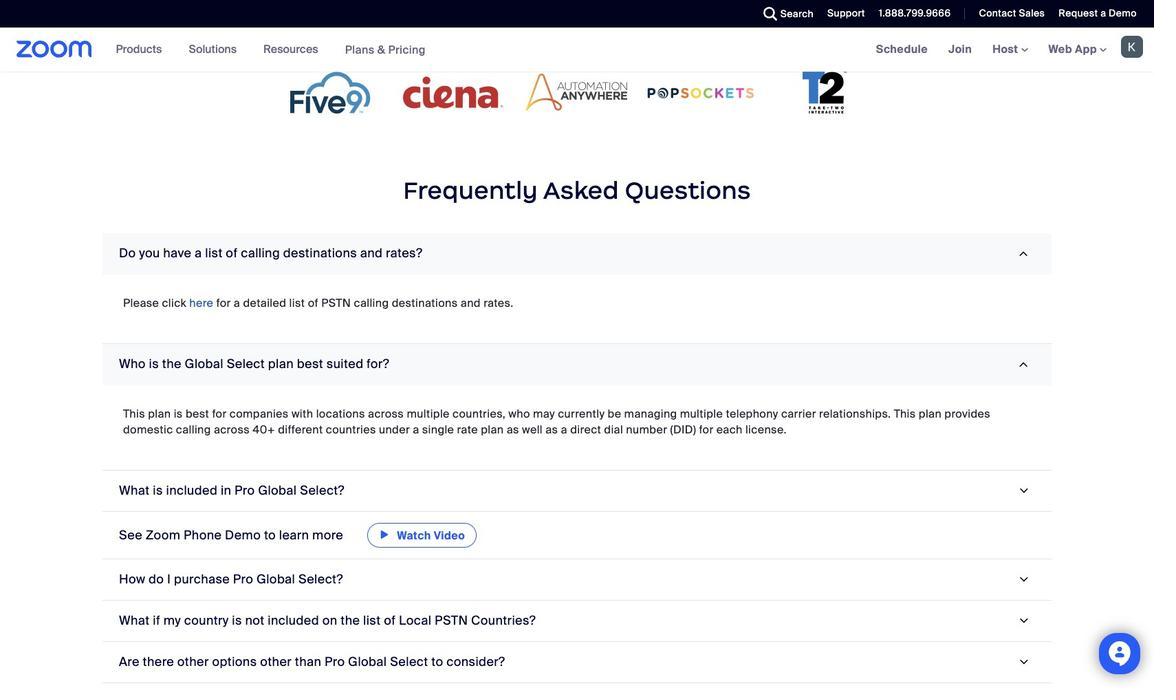 Task type: locate. For each thing, give the bounding box(es) containing it.
pro inside the are there other options other than pro global select to consider? dropdown button
[[325, 654, 345, 670]]

select?
[[300, 482, 345, 499], [299, 571, 343, 588]]

0 vertical spatial demo
[[1109, 7, 1138, 19]]

1.888.799.9666 button
[[869, 0, 955, 28], [879, 7, 951, 19]]

list right on
[[363, 612, 381, 629]]

my
[[164, 612, 181, 629]]

global up learn in the bottom of the page
[[258, 482, 297, 499]]

tab list
[[103, 233, 1052, 688]]

plan left provides
[[919, 407, 942, 421]]

0 horizontal spatial as
[[507, 422, 519, 437]]

0 vertical spatial destinations
[[283, 245, 357, 261]]

managing
[[625, 407, 678, 421]]

0 vertical spatial to
[[264, 527, 276, 544]]

1 vertical spatial select
[[390, 654, 428, 670]]

to left learn in the bottom of the page
[[264, 527, 276, 544]]

what up see
[[119, 482, 150, 499]]

0 vertical spatial the
[[162, 356, 182, 372]]

0 horizontal spatial demo
[[225, 527, 261, 544]]

0 horizontal spatial this
[[123, 407, 145, 421]]

right image inside what is included in pro global select? dropdown button
[[1015, 485, 1033, 497]]

right image for list
[[1015, 615, 1033, 627]]

2 horizontal spatial calling
[[354, 296, 389, 310]]

1 right image from the top
[[1015, 247, 1033, 260]]

to
[[264, 527, 276, 544], [432, 654, 444, 670]]

1 what from the top
[[119, 482, 150, 499]]

best left suited
[[297, 356, 324, 372]]

profile picture image
[[1122, 36, 1144, 58]]

global up the 'not'
[[257, 571, 295, 588]]

1 other from the left
[[177, 654, 209, 670]]

and left rates.
[[461, 296, 481, 310]]

0 vertical spatial select?
[[300, 482, 345, 499]]

learn
[[279, 527, 309, 544]]

0 horizontal spatial included
[[166, 482, 218, 499]]

you
[[139, 245, 160, 261]]

of right the have
[[226, 245, 238, 261]]

request a demo
[[1059, 7, 1138, 19]]

pro right purchase
[[233, 571, 253, 588]]

best left companies on the bottom left of page
[[186, 407, 209, 421]]

suited
[[327, 356, 364, 372]]

1 horizontal spatial this
[[894, 407, 916, 421]]

solutions button
[[189, 28, 243, 72]]

other left 'than'
[[260, 654, 292, 670]]

watch video link
[[367, 523, 477, 548]]

list
[[205, 245, 223, 261], [289, 296, 305, 310], [363, 612, 381, 629]]

plans & pricing link
[[345, 42, 426, 57], [345, 42, 426, 57]]

right image
[[1015, 247, 1033, 260], [1015, 573, 1033, 586], [1015, 615, 1033, 627], [1015, 656, 1033, 669]]

included left in
[[166, 482, 218, 499]]

the
[[162, 356, 182, 372], [341, 612, 360, 629]]

resources button
[[264, 28, 325, 72]]

join link
[[939, 28, 983, 72]]

select down the local
[[390, 654, 428, 670]]

questions
[[625, 175, 751, 206]]

frequently
[[403, 175, 538, 206]]

1 vertical spatial what
[[119, 612, 150, 629]]

multiple up single
[[407, 407, 450, 421]]

0 vertical spatial pstn
[[322, 296, 351, 310]]

of left the local
[[384, 612, 396, 629]]

other right "there"
[[177, 654, 209, 670]]

0 horizontal spatial of
[[226, 245, 238, 261]]

0 vertical spatial best
[[297, 356, 324, 372]]

1 vertical spatial pstn
[[435, 612, 468, 629]]

currently
[[558, 407, 605, 421]]

what for what is included in pro global select?
[[119, 482, 150, 499]]

0 vertical spatial calling
[[241, 245, 280, 261]]

plans
[[345, 42, 375, 57]]

1 horizontal spatial pstn
[[435, 612, 468, 629]]

to left "consider?"
[[432, 654, 444, 670]]

1 horizontal spatial of
[[308, 296, 319, 310]]

plan up 'with'
[[268, 356, 294, 372]]

other
[[177, 654, 209, 670], [260, 654, 292, 670]]

1.888.799.9666
[[879, 7, 951, 19]]

join
[[949, 42, 973, 56]]

1 as from the left
[[507, 422, 519, 437]]

sales
[[1020, 7, 1046, 19]]

4 right image from the top
[[1015, 656, 1033, 669]]

pro inside how do i purchase pro global select? dropdown button
[[233, 571, 253, 588]]

1 horizontal spatial and
[[461, 296, 481, 310]]

1 vertical spatial select?
[[299, 571, 343, 588]]

1 this from the left
[[123, 407, 145, 421]]

1 horizontal spatial multiple
[[680, 407, 723, 421]]

meetings navigation
[[866, 28, 1155, 72]]

list right the have
[[205, 245, 223, 261]]

contact sales
[[980, 7, 1046, 19]]

1 horizontal spatial list
[[289, 296, 305, 310]]

0 vertical spatial across
[[368, 407, 404, 421]]

destinations down rates?
[[392, 296, 458, 310]]

multiple up (did)
[[680, 407, 723, 421]]

select? up more
[[300, 482, 345, 499]]

list right 'detailed'
[[289, 296, 305, 310]]

app
[[1076, 42, 1098, 56]]

1 horizontal spatial across
[[368, 407, 404, 421]]

1 vertical spatial the
[[341, 612, 360, 629]]

plan
[[268, 356, 294, 372], [148, 407, 171, 421], [919, 407, 942, 421], [481, 422, 504, 437]]

this
[[123, 407, 145, 421], [894, 407, 916, 421]]

relationships.
[[820, 407, 892, 421]]

1 right image from the top
[[1015, 358, 1033, 371]]

this plan is best for companies with locations across multiple countries, who may currently be managing multiple telephony carrier relationships. this plan provides domestic calling across 40+ different countries under a single rate plan as well as a direct dial number (did) for each license.
[[123, 407, 991, 437]]

right image inside what if my country is not included on the list of local pstn countries? dropdown button
[[1015, 615, 1033, 627]]

0 vertical spatial right image
[[1015, 358, 1033, 371]]

2 vertical spatial for
[[700, 422, 714, 437]]

1 vertical spatial to
[[432, 654, 444, 670]]

best inside dropdown button
[[297, 356, 324, 372]]

2 right image from the top
[[1015, 485, 1033, 497]]

what if my country is not included on the list of local pstn countries?
[[119, 612, 536, 629]]

right image inside how do i purchase pro global select? dropdown button
[[1015, 573, 1033, 586]]

2 vertical spatial calling
[[176, 422, 211, 437]]

1 vertical spatial destinations
[[392, 296, 458, 310]]

1 vertical spatial pro
[[233, 571, 253, 588]]

select up companies on the bottom left of page
[[227, 356, 265, 372]]

search button
[[753, 0, 818, 28]]

pro right 'than'
[[325, 654, 345, 670]]

0 horizontal spatial list
[[205, 245, 223, 261]]

0 horizontal spatial calling
[[176, 422, 211, 437]]

plan up domestic
[[148, 407, 171, 421]]

how
[[119, 571, 145, 588]]

0 vertical spatial what
[[119, 482, 150, 499]]

banner containing products
[[0, 28, 1155, 72]]

2 multiple from the left
[[680, 407, 723, 421]]

pstn right the local
[[435, 612, 468, 629]]

2 what from the top
[[119, 612, 150, 629]]

1 horizontal spatial the
[[341, 612, 360, 629]]

1 horizontal spatial as
[[546, 422, 558, 437]]

1 horizontal spatial best
[[297, 356, 324, 372]]

to inside the are there other options other than pro global select to consider? dropdown button
[[432, 654, 444, 670]]

0 horizontal spatial destinations
[[283, 245, 357, 261]]

0 vertical spatial included
[[166, 482, 218, 499]]

a right request
[[1101, 7, 1107, 19]]

select? up 'what if my country is not included on the list of local pstn countries?'
[[299, 571, 343, 588]]

rate
[[457, 422, 478, 437]]

who is the global select plan best suited for?
[[119, 356, 390, 372]]

this up domestic
[[123, 407, 145, 421]]

for left companies on the bottom left of page
[[212, 407, 227, 421]]

as
[[507, 422, 519, 437], [546, 422, 558, 437]]

phone
[[184, 527, 222, 544]]

than
[[295, 654, 322, 670]]

calling right domestic
[[176, 422, 211, 437]]

watch video
[[397, 528, 465, 543]]

pro right in
[[235, 482, 255, 499]]

across up under
[[368, 407, 404, 421]]

1 horizontal spatial other
[[260, 654, 292, 670]]

the right on
[[341, 612, 360, 629]]

pro
[[235, 482, 255, 499], [233, 571, 253, 588], [325, 654, 345, 670]]

3 right image from the top
[[1015, 615, 1033, 627]]

0 horizontal spatial select
[[227, 356, 265, 372]]

2 right image from the top
[[1015, 573, 1033, 586]]

1 horizontal spatial calling
[[241, 245, 280, 261]]

included left on
[[268, 612, 319, 629]]

what is included in pro global select?
[[119, 482, 345, 499]]

1 horizontal spatial to
[[432, 654, 444, 670]]

for?
[[367, 356, 390, 372]]

a left 'detailed'
[[234, 296, 240, 310]]

right image for what is included in pro global select?
[[1015, 485, 1033, 497]]

across down companies on the bottom left of page
[[214, 422, 250, 437]]

demo up the profile picture
[[1109, 7, 1138, 19]]

options
[[212, 654, 257, 670]]

is
[[149, 356, 159, 372], [174, 407, 183, 421], [153, 482, 163, 499], [232, 612, 242, 629]]

0 vertical spatial and
[[360, 245, 383, 261]]

0 vertical spatial list
[[205, 245, 223, 261]]

detailed
[[243, 296, 287, 310]]

of right 'detailed'
[[308, 296, 319, 310]]

select? inside dropdown button
[[300, 482, 345, 499]]

0 horizontal spatial multiple
[[407, 407, 450, 421]]

select? for how do i purchase pro global select?
[[299, 571, 343, 588]]

plan inside dropdown button
[[268, 356, 294, 372]]

global inside dropdown button
[[257, 571, 295, 588]]

and
[[360, 245, 383, 261], [461, 296, 481, 310]]

right image for rates?
[[1015, 247, 1033, 260]]

right image
[[1015, 358, 1033, 371], [1015, 485, 1033, 497]]

for right here
[[216, 296, 231, 310]]

rates.
[[484, 296, 514, 310]]

1 vertical spatial for
[[212, 407, 227, 421]]

2 as from the left
[[546, 422, 558, 437]]

2 vertical spatial of
[[384, 612, 396, 629]]

do you have a list of calling destinations and rates? button
[[103, 233, 1052, 274]]

a right under
[[413, 422, 420, 437]]

countries?
[[471, 612, 536, 629]]

click
[[162, 296, 187, 310]]

what
[[119, 482, 150, 499], [119, 612, 150, 629]]

pro for purchase
[[233, 571, 253, 588]]

2 other from the left
[[260, 654, 292, 670]]

pstn up suited
[[322, 296, 351, 310]]

0 vertical spatial for
[[216, 296, 231, 310]]

1 horizontal spatial destinations
[[392, 296, 458, 310]]

1 horizontal spatial included
[[268, 612, 319, 629]]

for right (did)
[[700, 422, 714, 437]]

1 multiple from the left
[[407, 407, 450, 421]]

single
[[422, 422, 454, 437]]

0 vertical spatial pro
[[235, 482, 255, 499]]

contact
[[980, 7, 1017, 19]]

and left rates?
[[360, 245, 383, 261]]

1 vertical spatial included
[[268, 612, 319, 629]]

2 horizontal spatial of
[[384, 612, 396, 629]]

asked
[[544, 175, 619, 206]]

here
[[189, 296, 214, 310]]

0 horizontal spatial and
[[360, 245, 383, 261]]

as down who
[[507, 422, 519, 437]]

pro inside what is included in pro global select? dropdown button
[[235, 482, 255, 499]]

pstn
[[322, 296, 351, 310], [435, 612, 468, 629]]

0 horizontal spatial other
[[177, 654, 209, 670]]

this right relationships.
[[894, 407, 916, 421]]

and inside "do you have a list of calling destinations and rates?" dropdown button
[[360, 245, 383, 261]]

calling down rates?
[[354, 296, 389, 310]]

global
[[185, 356, 224, 372], [258, 482, 297, 499], [257, 571, 295, 588], [348, 654, 387, 670]]

2 vertical spatial pro
[[325, 654, 345, 670]]

a right the have
[[195, 245, 202, 261]]

well
[[522, 422, 543, 437]]

more
[[312, 527, 344, 544]]

right image for who is the global select plan best suited for?
[[1015, 358, 1033, 371]]

demo right the phone
[[225, 527, 261, 544]]

select
[[227, 356, 265, 372], [390, 654, 428, 670]]

the right who
[[162, 356, 182, 372]]

what left if
[[119, 612, 150, 629]]

select? inside dropdown button
[[299, 571, 343, 588]]

2 this from the left
[[894, 407, 916, 421]]

included
[[166, 482, 218, 499], [268, 612, 319, 629]]

right image inside who is the global select plan best suited for? dropdown button
[[1015, 358, 1033, 371]]

calling inside dropdown button
[[241, 245, 280, 261]]

1 vertical spatial right image
[[1015, 485, 1033, 497]]

country
[[184, 612, 229, 629]]

host button
[[993, 42, 1029, 56]]

banner
[[0, 28, 1155, 72]]

included inside what is included in pro global select? dropdown button
[[166, 482, 218, 499]]

2 vertical spatial list
[[363, 612, 381, 629]]

who
[[119, 356, 146, 372]]

right image inside the are there other options other than pro global select to consider? dropdown button
[[1015, 656, 1033, 669]]

best inside this plan is best for companies with locations across multiple countries, who may currently be managing multiple telephony carrier relationships. this plan provides domestic calling across 40+ different countries under a single rate plan as well as a direct dial number (did) for each license.
[[186, 407, 209, 421]]

right image inside "do you have a list of calling destinations and rates?" dropdown button
[[1015, 247, 1033, 260]]

destinations up please click here for a detailed list of pstn calling destinations and rates.
[[283, 245, 357, 261]]

calling up 'detailed'
[[241, 245, 280, 261]]

as down may
[[546, 422, 558, 437]]

1 vertical spatial across
[[214, 422, 250, 437]]

0 horizontal spatial best
[[186, 407, 209, 421]]

plan down countries,
[[481, 422, 504, 437]]

1 vertical spatial best
[[186, 407, 209, 421]]

destinations
[[283, 245, 357, 261], [392, 296, 458, 310]]

have
[[163, 245, 192, 261]]



Task type: vqa. For each thing, say whether or not it's contained in the screenshot.
second 'Option Group' from the top of the page
no



Task type: describe. For each thing, give the bounding box(es) containing it.
solutions
[[189, 42, 237, 56]]

do
[[119, 245, 136, 261]]

how do i purchase pro global select?
[[119, 571, 343, 588]]

on
[[323, 612, 338, 629]]

plans & pricing
[[345, 42, 426, 57]]

schedule link
[[866, 28, 939, 72]]

&
[[378, 42, 386, 57]]

frequently asked questions
[[403, 175, 751, 206]]

1 horizontal spatial select
[[390, 654, 428, 670]]

a left direct
[[561, 422, 568, 437]]

included inside what if my country is not included on the list of local pstn countries? dropdown button
[[268, 612, 319, 629]]

0 vertical spatial of
[[226, 245, 238, 261]]

zoom logo image
[[17, 41, 92, 58]]

dial
[[604, 422, 624, 437]]

1 horizontal spatial demo
[[1109, 7, 1138, 19]]

number
[[627, 422, 668, 437]]

0 horizontal spatial the
[[162, 356, 182, 372]]

not
[[245, 612, 265, 629]]

are
[[119, 654, 140, 670]]

here link
[[189, 296, 214, 310]]

with
[[292, 407, 313, 421]]

1 vertical spatial and
[[461, 296, 481, 310]]

schedule
[[877, 42, 928, 56]]

do
[[149, 571, 164, 588]]

pstn inside dropdown button
[[435, 612, 468, 629]]

companies
[[230, 407, 289, 421]]

play image
[[379, 526, 390, 543]]

please
[[123, 296, 159, 310]]

may
[[533, 407, 555, 421]]

see zoom phone demo to learn more
[[119, 527, 347, 544]]

products button
[[116, 28, 168, 72]]

(did)
[[671, 422, 697, 437]]

1 vertical spatial calling
[[354, 296, 389, 310]]

right image for to
[[1015, 656, 1033, 669]]

consider?
[[447, 654, 505, 670]]

zoom
[[146, 527, 181, 544]]

web app button
[[1049, 42, 1107, 56]]

purchase
[[174, 571, 230, 588]]

direct
[[571, 422, 602, 437]]

domestic
[[123, 422, 173, 437]]

1 vertical spatial demo
[[225, 527, 261, 544]]

product information navigation
[[106, 28, 436, 72]]

what if my country is not included on the list of local pstn countries? button
[[103, 601, 1052, 642]]

what for what if my country is not included on the list of local pstn countries?
[[119, 612, 150, 629]]

0 horizontal spatial to
[[264, 527, 276, 544]]

calling inside this plan is best for companies with locations across multiple countries, who may currently be managing multiple telephony carrier relationships. this plan provides domestic calling across 40+ different countries under a single rate plan as well as a direct dial number (did) for each license.
[[176, 422, 211, 437]]

be
[[608, 407, 622, 421]]

request
[[1059, 7, 1099, 19]]

products
[[116, 42, 162, 56]]

are there other options other than pro global select to consider?
[[119, 654, 505, 670]]

local
[[399, 612, 432, 629]]

destinations inside "do you have a list of calling destinations and rates?" dropdown button
[[283, 245, 357, 261]]

support
[[828, 7, 866, 19]]

1 vertical spatial list
[[289, 296, 305, 310]]

host
[[993, 42, 1022, 56]]

web app
[[1049, 42, 1098, 56]]

who is the global select plan best suited for? button
[[103, 344, 1052, 385]]

select? for what is included in pro global select?
[[300, 482, 345, 499]]

watch
[[397, 528, 431, 543]]

global down here link
[[185, 356, 224, 372]]

telephony
[[726, 407, 779, 421]]

carrier
[[782, 407, 817, 421]]

if
[[153, 612, 160, 629]]

search
[[781, 8, 814, 20]]

2 horizontal spatial list
[[363, 612, 381, 629]]

there
[[143, 654, 174, 670]]

40+
[[253, 422, 275, 437]]

global down 'what if my country is not included on the list of local pstn countries?'
[[348, 654, 387, 670]]

countries,
[[453, 407, 506, 421]]

pro for in
[[235, 482, 255, 499]]

tab list containing do you have a list of calling destinations and rates?
[[103, 233, 1052, 688]]

locations
[[316, 407, 365, 421]]

license.
[[746, 422, 787, 437]]

pricing
[[388, 42, 426, 57]]

countries
[[326, 422, 376, 437]]

0 horizontal spatial across
[[214, 422, 250, 437]]

resources
[[264, 42, 318, 56]]

how do i purchase pro global select? button
[[103, 559, 1052, 601]]

what is included in pro global select? button
[[103, 471, 1052, 512]]

web
[[1049, 42, 1073, 56]]

do you have a list of calling destinations and rates?
[[119, 245, 423, 261]]

see
[[119, 527, 143, 544]]

in
[[221, 482, 232, 499]]

a inside dropdown button
[[195, 245, 202, 261]]

0 horizontal spatial pstn
[[322, 296, 351, 310]]

1 vertical spatial of
[[308, 296, 319, 310]]

rates?
[[386, 245, 423, 261]]

are there other options other than pro global select to consider? button
[[103, 642, 1052, 683]]

provides
[[945, 407, 991, 421]]

different
[[278, 422, 323, 437]]

is inside this plan is best for companies with locations across multiple countries, who may currently be managing multiple telephony carrier relationships. this plan provides domestic calling across 40+ different countries under a single rate plan as well as a direct dial number (did) for each license.
[[174, 407, 183, 421]]

under
[[379, 422, 410, 437]]

who
[[509, 407, 530, 421]]

0 vertical spatial select
[[227, 356, 265, 372]]



